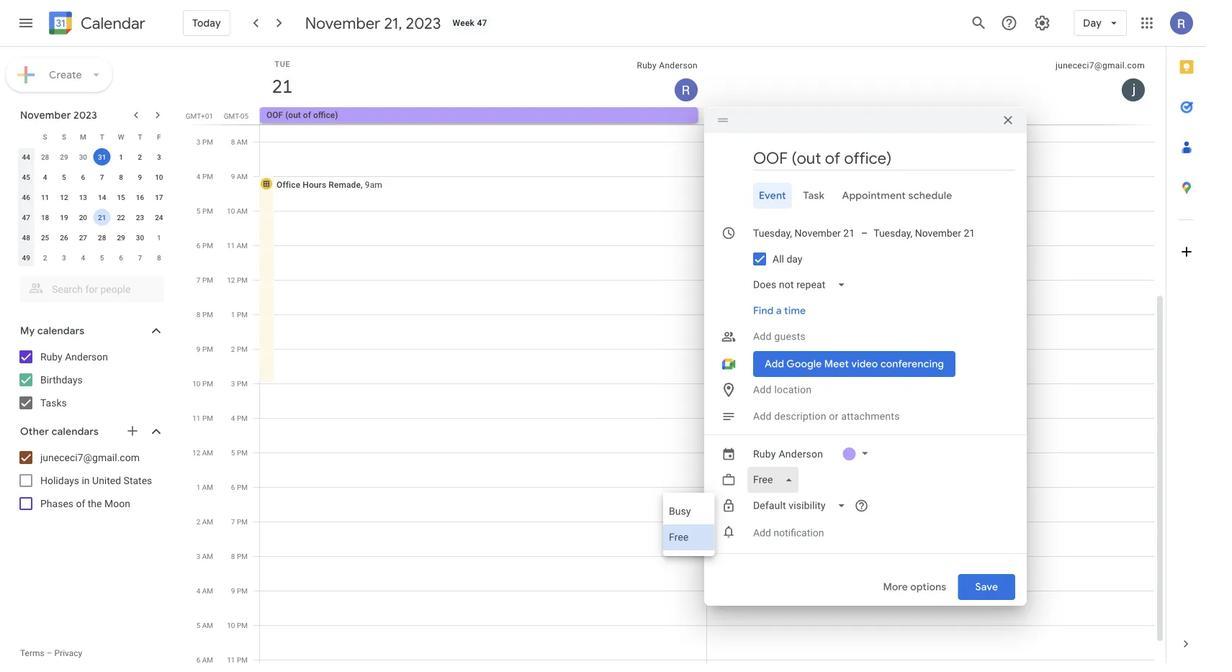 Task type: locate. For each thing, give the bounding box(es) containing it.
0 vertical spatial 4 pm
[[197, 172, 213, 181]]

1 vertical spatial 4 pm
[[231, 414, 248, 423]]

1 horizontal spatial 30
[[136, 233, 144, 242]]

am down "4 am"
[[202, 622, 213, 630]]

am up 1 am
[[202, 449, 213, 457]]

december 5 element
[[93, 249, 111, 266]]

add guests button
[[748, 324, 1015, 350]]

pm left the 12 pm
[[202, 276, 213, 284]]

1 vertical spatial 30
[[136, 233, 144, 242]]

1 right october 31, today element
[[119, 153, 123, 161]]

0 horizontal spatial 12
[[60, 193, 68, 202]]

option
[[663, 499, 715, 525], [663, 525, 715, 551]]

1 vertical spatial 6 pm
[[231, 483, 248, 492]]

calendars down tasks
[[52, 426, 99, 439]]

1 add from the top
[[753, 331, 772, 343]]

w
[[118, 133, 124, 141]]

pm left 11 am
[[202, 241, 213, 250]]

–
[[861, 227, 868, 239], [47, 649, 52, 659]]

m
[[80, 133, 86, 141]]

2 am
[[196, 518, 213, 526]]

30 element
[[131, 229, 149, 246]]

0 vertical spatial anderson
[[659, 60, 698, 71]]

0 horizontal spatial ruby
[[40, 351, 62, 363]]

add notification
[[753, 528, 824, 539]]

28 inside october 28 element
[[41, 153, 49, 161]]

6 pm left 11 am
[[197, 241, 213, 250]]

row containing 46
[[17, 187, 169, 207]]

2023 right 21, at the left top of page
[[406, 13, 441, 33]]

november left 21, at the left top of page
[[305, 13, 381, 33]]

0 vertical spatial junececi7@gmail.com
[[1056, 60, 1145, 71]]

7 row from the top
[[17, 248, 169, 268]]

9 left 10 element
[[138, 173, 142, 181]]

1 vertical spatial november
[[20, 109, 71, 122]]

10 right 5 am on the bottom
[[227, 622, 235, 630]]

Search for people text field
[[29, 277, 156, 302]]

Add title text field
[[753, 148, 1015, 169]]

event button
[[753, 183, 792, 209]]

am up 5 am on the bottom
[[202, 587, 213, 596]]

today
[[192, 17, 221, 30]]

21 right 20 element
[[98, 213, 106, 222]]

6 left 11 am
[[197, 241, 201, 250]]

oof (out of office) row
[[254, 107, 1166, 125]]

0 vertical spatial 11
[[41, 193, 49, 202]]

add inside button
[[753, 528, 771, 539]]

1 down 12 am
[[196, 483, 200, 492]]

add for add guests
[[753, 331, 772, 343]]

4 pm right 11 pm
[[231, 414, 248, 423]]

1 horizontal spatial 3 pm
[[231, 380, 248, 388]]

7 left the 12 pm
[[197, 276, 201, 284]]

holidays
[[40, 475, 79, 487]]

1 s from the left
[[43, 133, 47, 141]]

0 horizontal spatial tab list
[[716, 183, 1015, 209]]

29 right october 28 element
[[60, 153, 68, 161]]

8 right 3 am on the bottom left
[[231, 552, 235, 561]]

10 element
[[150, 169, 168, 186]]

1 vertical spatial calendars
[[52, 426, 99, 439]]

pm left 1 pm
[[202, 310, 213, 319]]

add down the find
[[753, 331, 772, 343]]

1 am
[[196, 483, 213, 492]]

november up october 28 element
[[20, 109, 71, 122]]

21 inside column header
[[271, 75, 292, 98]]

1 vertical spatial 5 pm
[[231, 449, 248, 457]]

today button
[[183, 6, 230, 40]]

4
[[197, 172, 201, 181], [43, 173, 47, 181], [81, 254, 85, 262], [231, 414, 235, 423], [196, 587, 200, 596]]

0 horizontal spatial –
[[47, 649, 52, 659]]

22
[[117, 213, 125, 222]]

19 element
[[55, 209, 73, 226]]

task button
[[798, 183, 831, 209]]

2 vertical spatial ruby anderson
[[753, 448, 823, 460]]

tab list
[[1167, 47, 1206, 624], [716, 183, 1015, 209]]

12 for 12
[[60, 193, 68, 202]]

0 vertical spatial 29
[[60, 153, 68, 161]]

0 horizontal spatial 47
[[22, 213, 30, 222]]

december 8 element
[[150, 249, 168, 266]]

of right (out
[[303, 110, 311, 120]]

1 for december 1 element
[[157, 233, 161, 242]]

am for 8 am
[[237, 138, 248, 146]]

pm right 12 am
[[237, 449, 248, 457]]

None search field
[[0, 271, 179, 302]]

december 3 element
[[55, 249, 73, 266]]

24
[[155, 213, 163, 222]]

0 vertical spatial 21
[[271, 75, 292, 98]]

8 pm
[[197, 310, 213, 319], [231, 552, 248, 561]]

2 left december 3 element
[[43, 254, 47, 262]]

47 left 18
[[22, 213, 30, 222]]

add left notification
[[753, 528, 771, 539]]

am down 05
[[237, 138, 248, 146]]

calendars for other calendars
[[52, 426, 99, 439]]

2 horizontal spatial ruby anderson
[[753, 448, 823, 460]]

2 pm
[[231, 345, 248, 354]]

2 vertical spatial 11
[[192, 414, 201, 423]]

notification
[[774, 528, 824, 539]]

0 vertical spatial 12
[[60, 193, 68, 202]]

find
[[753, 305, 774, 318]]

0 horizontal spatial t
[[100, 133, 104, 141]]

tasks
[[40, 397, 67, 409]]

1 vertical spatial 11
[[227, 241, 235, 250]]

9 pm left 2 pm
[[197, 345, 213, 354]]

10 pm right 5 am on the bottom
[[227, 622, 248, 630]]

1 row from the top
[[17, 127, 169, 147]]

1 vertical spatial 28
[[98, 233, 106, 242]]

row containing 49
[[17, 248, 169, 268]]

oof (out of office)
[[266, 110, 338, 120]]

9 pm right "4 am"
[[231, 587, 248, 596]]

of left the
[[76, 498, 85, 510]]

0 horizontal spatial 6 pm
[[197, 241, 213, 250]]

0 horizontal spatial 21
[[98, 213, 106, 222]]

junececi7@gmail.com down day popup button
[[1056, 60, 1145, 71]]

am for 2 am
[[202, 518, 213, 526]]

0 horizontal spatial s
[[43, 133, 47, 141]]

t right w
[[138, 133, 142, 141]]

1 horizontal spatial 7 pm
[[231, 518, 248, 526]]

1 vertical spatial 12
[[227, 276, 235, 284]]

row containing s
[[17, 127, 169, 147]]

0 horizontal spatial 29
[[60, 153, 68, 161]]

1 vertical spatial ruby anderson
[[40, 351, 108, 363]]

End date text field
[[874, 225, 976, 242]]

s left m
[[62, 133, 66, 141]]

2 up 3 am on the bottom left
[[196, 518, 200, 526]]

4 pm left 9 am
[[197, 172, 213, 181]]

2 row from the top
[[17, 147, 169, 167]]

pm right "4 am"
[[237, 587, 248, 596]]

junececi7@gmail.com up "in"
[[40, 452, 140, 464]]

1 vertical spatial junececi7@gmail.com
[[40, 452, 140, 464]]

3 pm
[[197, 138, 213, 146], [231, 380, 248, 388]]

1 horizontal spatial of
[[303, 110, 311, 120]]

0 horizontal spatial 30
[[79, 153, 87, 161]]

8
[[231, 138, 235, 146], [119, 173, 123, 181], [157, 254, 161, 262], [197, 310, 201, 319], [231, 552, 235, 561]]

1 horizontal spatial 5 pm
[[231, 449, 248, 457]]

28 right 27 'element'
[[98, 233, 106, 242]]

10 pm
[[192, 380, 213, 388], [227, 622, 248, 630]]

1 vertical spatial 9 pm
[[231, 587, 248, 596]]

add inside dropdown button
[[753, 331, 772, 343]]

4 add from the top
[[753, 528, 771, 539]]

12 element
[[55, 189, 73, 206]]

6 row from the top
[[17, 228, 169, 248]]

oof (out of office) button
[[260, 107, 698, 123]]

2 horizontal spatial 12
[[227, 276, 235, 284]]

the
[[88, 498, 102, 510]]

0 vertical spatial ruby anderson
[[637, 60, 698, 71]]

ruby anderson up 'birthdays'
[[40, 351, 108, 363]]

november 21, 2023
[[305, 13, 441, 33]]

1 vertical spatial 2023
[[74, 109, 97, 122]]

calendar element
[[46, 9, 145, 40]]

0 vertical spatial 47
[[477, 18, 487, 28]]

terms link
[[20, 649, 44, 659]]

5 pm left 10 am
[[197, 207, 213, 215]]

11
[[41, 193, 49, 202], [227, 241, 235, 250], [192, 414, 201, 423]]

0 vertical spatial 5 pm
[[197, 207, 213, 215]]

add for add notification
[[753, 528, 771, 539]]

14 element
[[93, 189, 111, 206]]

47 right week
[[477, 18, 487, 28]]

1 vertical spatial 29
[[117, 233, 125, 242]]

,
[[361, 180, 363, 190]]

2 down 1 pm
[[231, 345, 235, 354]]

0 horizontal spatial of
[[76, 498, 85, 510]]

0 horizontal spatial 10 pm
[[192, 380, 213, 388]]

28 for october 28 element
[[41, 153, 49, 161]]

anderson
[[659, 60, 698, 71], [65, 351, 108, 363], [779, 448, 823, 460]]

appointment
[[842, 189, 906, 202]]

16 element
[[131, 189, 149, 206]]

am down 9 am
[[237, 207, 248, 215]]

0 vertical spatial of
[[303, 110, 311, 120]]

11 up 12 am
[[192, 414, 201, 423]]

october 29 element
[[55, 148, 73, 166]]

5 row from the top
[[17, 207, 169, 228]]

23
[[136, 213, 144, 222]]

add other calendars image
[[125, 424, 140, 439]]

row
[[17, 127, 169, 147], [17, 147, 169, 167], [17, 167, 169, 187], [17, 187, 169, 207], [17, 207, 169, 228], [17, 228, 169, 248], [17, 248, 169, 268]]

30 right october 29 element
[[79, 153, 87, 161]]

4 pm
[[197, 172, 213, 181], [231, 414, 248, 423]]

1 horizontal spatial 4 pm
[[231, 414, 248, 423]]

row group containing 44
[[17, 147, 169, 268]]

5 down "4 am"
[[196, 622, 200, 630]]

21 element
[[93, 209, 111, 226]]

1 down the 12 pm
[[231, 310, 235, 319]]

pm
[[202, 138, 213, 146], [202, 172, 213, 181], [202, 207, 213, 215], [202, 241, 213, 250], [202, 276, 213, 284], [237, 276, 248, 284], [202, 310, 213, 319], [237, 310, 248, 319], [202, 345, 213, 354], [237, 345, 248, 354], [202, 380, 213, 388], [237, 380, 248, 388], [202, 414, 213, 423], [237, 414, 248, 423], [237, 449, 248, 457], [237, 483, 248, 492], [237, 518, 248, 526], [237, 552, 248, 561], [237, 587, 248, 596], [237, 622, 248, 630]]

5 pm
[[197, 207, 213, 215], [231, 449, 248, 457]]

5 pm right 12 am
[[231, 449, 248, 457]]

2 horizontal spatial 11
[[227, 241, 235, 250]]

17 element
[[150, 189, 168, 206]]

21 column header
[[260, 47, 707, 107]]

other
[[20, 426, 49, 439]]

0 horizontal spatial november
[[20, 109, 71, 122]]

1 vertical spatial 10 pm
[[227, 622, 248, 630]]

1 horizontal spatial 47
[[477, 18, 487, 28]]

2 vertical spatial 12
[[192, 449, 200, 457]]

8 right 'december 7' element
[[157, 254, 161, 262]]

event
[[759, 189, 786, 202]]

0 horizontal spatial anderson
[[65, 351, 108, 363]]

ruby anderson down description
[[753, 448, 823, 460]]

1 inside december 1 element
[[157, 233, 161, 242]]

my calendars
[[20, 325, 84, 338]]

8 pm right 3 am on the bottom left
[[231, 552, 248, 561]]

november 2023 grid
[[14, 127, 169, 268]]

1 vertical spatial ruby
[[40, 351, 62, 363]]

0 horizontal spatial 28
[[41, 153, 49, 161]]

21
[[271, 75, 292, 98], [98, 213, 106, 222]]

1 vertical spatial anderson
[[65, 351, 108, 363]]

am for 1 am
[[202, 483, 213, 492]]

None field
[[748, 272, 857, 298], [748, 467, 805, 493], [748, 493, 858, 519], [748, 272, 857, 298], [748, 467, 805, 493], [748, 493, 858, 519]]

add left location
[[753, 384, 772, 396]]

1 option from the top
[[663, 499, 715, 525]]

9 pm
[[197, 345, 213, 354], [231, 587, 248, 596]]

create
[[49, 68, 82, 81]]

anderson down my calendars dropdown button
[[65, 351, 108, 363]]

1 horizontal spatial 29
[[117, 233, 125, 242]]

3 add from the top
[[753, 411, 772, 423]]

anderson up oof (out of office) row
[[659, 60, 698, 71]]

2 horizontal spatial ruby
[[753, 448, 776, 460]]

6 up 13 element
[[81, 173, 85, 181]]

1 vertical spatial of
[[76, 498, 85, 510]]

1
[[119, 153, 123, 161], [157, 233, 161, 242], [231, 310, 235, 319], [196, 483, 200, 492]]

am down 8 am
[[237, 172, 248, 181]]

ruby
[[637, 60, 657, 71], [40, 351, 62, 363], [753, 448, 776, 460]]

11 down 10 am
[[227, 241, 235, 250]]

– right terms link on the left of the page
[[47, 649, 52, 659]]

add description or attachments
[[753, 411, 900, 423]]

calendars right the my
[[37, 325, 84, 338]]

20
[[79, 213, 87, 222]]

0 horizontal spatial ruby anderson
[[40, 351, 108, 363]]

1 horizontal spatial s
[[62, 133, 66, 141]]

7
[[100, 173, 104, 181], [138, 254, 142, 262], [197, 276, 201, 284], [231, 518, 235, 526]]

28 inside 28 element
[[98, 233, 106, 242]]

0 horizontal spatial junececi7@gmail.com
[[40, 452, 140, 464]]

0 horizontal spatial 11
[[41, 193, 49, 202]]

1 horizontal spatial 10 pm
[[227, 622, 248, 630]]

11 inside november 2023 grid
[[41, 193, 49, 202]]

13 element
[[74, 189, 92, 206]]

december 7 element
[[131, 249, 149, 266]]

12 inside row group
[[60, 193, 68, 202]]

am for 5 am
[[202, 622, 213, 630]]

12 for 12 am
[[192, 449, 200, 457]]

0 horizontal spatial 7 pm
[[197, 276, 213, 284]]

29 for 29 element
[[117, 233, 125, 242]]

of inside other calendars list
[[76, 498, 85, 510]]

2 vertical spatial anderson
[[779, 448, 823, 460]]

0 horizontal spatial 9 pm
[[197, 345, 213, 354]]

4 row from the top
[[17, 187, 169, 207]]

4 right 11 pm
[[231, 414, 235, 423]]

s
[[43, 133, 47, 141], [62, 133, 66, 141]]

1 horizontal spatial 28
[[98, 233, 106, 242]]

5
[[62, 173, 66, 181], [197, 207, 201, 215], [100, 254, 104, 262], [231, 449, 235, 457], [196, 622, 200, 630]]

my
[[20, 325, 35, 338]]

am up 3 am on the bottom left
[[202, 518, 213, 526]]

1 vertical spatial 47
[[22, 213, 30, 222]]

terms
[[20, 649, 44, 659]]

1 vertical spatial 8 pm
[[231, 552, 248, 561]]

3 row from the top
[[17, 167, 169, 187]]

0 vertical spatial 8 pm
[[197, 310, 213, 319]]

1 horizontal spatial november
[[305, 13, 381, 33]]

9 am
[[231, 172, 248, 181]]

1 horizontal spatial anderson
[[659, 60, 698, 71]]

2 add from the top
[[753, 384, 772, 396]]

2 for 2 pm
[[231, 345, 235, 354]]

pm up 1 pm
[[237, 276, 248, 284]]

0 vertical spatial 30
[[79, 153, 87, 161]]

0 vertical spatial –
[[861, 227, 868, 239]]

– down appointment
[[861, 227, 868, 239]]

1 horizontal spatial ruby anderson
[[637, 60, 698, 71]]

47
[[477, 18, 487, 28], [22, 213, 30, 222]]

junececi7@gmail.com
[[1056, 60, 1145, 71], [40, 452, 140, 464]]

october 28 element
[[36, 148, 54, 166]]

24 element
[[150, 209, 168, 226]]

ruby anderson inside the 21 column header
[[637, 60, 698, 71]]

am for 3 am
[[202, 552, 213, 561]]

30 right 29 element
[[136, 233, 144, 242]]

tue 21
[[271, 59, 292, 98]]

pm up 2 pm
[[237, 310, 248, 319]]

0 vertical spatial ruby
[[637, 60, 657, 71]]

hours
[[303, 180, 326, 190]]

am up the 12 pm
[[237, 241, 248, 250]]

guests
[[774, 331, 806, 343]]

1 horizontal spatial ruby
[[637, 60, 657, 71]]

25 element
[[36, 229, 54, 246]]

0 horizontal spatial 5 pm
[[197, 207, 213, 215]]

3
[[197, 138, 201, 146], [157, 153, 161, 161], [62, 254, 66, 262], [231, 380, 235, 388], [196, 552, 200, 561]]

10 pm up 11 pm
[[192, 380, 213, 388]]

22 element
[[112, 209, 130, 226]]

t
[[100, 133, 104, 141], [138, 133, 142, 141]]

21 inside 'cell'
[[98, 213, 106, 222]]

find a time
[[753, 305, 806, 318]]

find a time button
[[748, 298, 812, 324]]

9 right "4 am"
[[231, 587, 235, 596]]

1 vertical spatial 21
[[98, 213, 106, 222]]

0 vertical spatial calendars
[[37, 325, 84, 338]]

am for 10 am
[[237, 207, 248, 215]]

am for 12 am
[[202, 449, 213, 457]]

11 element
[[36, 189, 54, 206]]

1 for 1 pm
[[231, 310, 235, 319]]

6 pm right 1 am
[[231, 483, 248, 492]]

20 element
[[74, 209, 92, 226]]

row group inside november 2023 grid
[[17, 147, 169, 268]]

10
[[155, 173, 163, 181], [227, 207, 235, 215], [192, 380, 201, 388], [227, 622, 235, 630]]

11 for 11 pm
[[192, 414, 201, 423]]

my calendars button
[[3, 320, 179, 343]]

of inside button
[[303, 110, 311, 120]]

30 for october 30 element
[[79, 153, 87, 161]]

0 vertical spatial 9 pm
[[197, 345, 213, 354]]

1 horizontal spatial junececi7@gmail.com
[[1056, 60, 1145, 71]]

ruby inside the 21 column header
[[637, 60, 657, 71]]

19
[[60, 213, 68, 222]]

3 pm down 2 pm
[[231, 380, 248, 388]]

all day
[[773, 253, 803, 265]]

tuesday, november 21 element
[[266, 70, 299, 103]]

0 vertical spatial 28
[[41, 153, 49, 161]]

calendars for my calendars
[[37, 325, 84, 338]]

0 vertical spatial 6 pm
[[197, 241, 213, 250]]

2 horizontal spatial anderson
[[779, 448, 823, 460]]

row group
[[17, 147, 169, 268]]

1 horizontal spatial t
[[138, 133, 142, 141]]

gmt+01
[[186, 112, 213, 120]]

26
[[60, 233, 68, 242]]

2 for december 2 element
[[43, 254, 47, 262]]

week 47
[[453, 18, 487, 28]]

2 vertical spatial ruby
[[753, 448, 776, 460]]

3 pm down gmt+01 at the left
[[197, 138, 213, 146]]

am up "2 am"
[[202, 483, 213, 492]]

schedule
[[909, 189, 952, 202]]

1 horizontal spatial 12
[[192, 449, 200, 457]]

of
[[303, 110, 311, 120], [76, 498, 85, 510]]

9 up 10 am
[[231, 172, 235, 181]]



Task type: describe. For each thing, give the bounding box(es) containing it.
or
[[829, 411, 839, 423]]

pm down gmt+01 at the left
[[202, 138, 213, 146]]

tab list containing event
[[716, 183, 1015, 209]]

add guests
[[753, 331, 806, 343]]

pm down 2 pm
[[237, 380, 248, 388]]

11 for 11
[[41, 193, 49, 202]]

11 am
[[227, 241, 248, 250]]

5 up 12 element at the left of page
[[62, 173, 66, 181]]

4 left december 5 element
[[81, 254, 85, 262]]

8 down the gmt- at top
[[231, 138, 235, 146]]

am for 4 am
[[202, 587, 213, 596]]

junececi7@gmail.com inside the 21 "grid"
[[1056, 60, 1145, 71]]

main drawer image
[[17, 14, 35, 32]]

15 element
[[112, 189, 130, 206]]

12 for 12 pm
[[227, 276, 235, 284]]

5 right 12 am
[[231, 449, 235, 457]]

4 up 5 am on the bottom
[[196, 587, 200, 596]]

time
[[784, 305, 806, 318]]

8 am
[[231, 138, 248, 146]]

7 right "2 am"
[[231, 518, 235, 526]]

row containing 47
[[17, 207, 169, 228]]

day
[[1083, 17, 1102, 30]]

1 horizontal spatial 6 pm
[[231, 483, 248, 492]]

pm left 10 am
[[202, 207, 213, 215]]

44
[[22, 153, 30, 161]]

november 2023
[[20, 109, 97, 122]]

pm left 2 pm
[[202, 345, 213, 354]]

11 pm
[[192, 414, 213, 423]]

add notification button
[[748, 516, 830, 551]]

47 inside row group
[[22, 213, 30, 222]]

october 31, today element
[[93, 148, 111, 166]]

5 left 10 am
[[197, 207, 201, 215]]

pm right 3 am on the bottom left
[[237, 552, 248, 561]]

task
[[804, 189, 825, 202]]

Start date text field
[[753, 225, 856, 242]]

pm left 9 am
[[202, 172, 213, 181]]

10 up 11 pm
[[192, 380, 201, 388]]

7 up 14 element
[[100, 173, 104, 181]]

3 up 10 element
[[157, 153, 161, 161]]

appointment schedule
[[842, 189, 952, 202]]

2 option from the top
[[663, 525, 715, 551]]

17
[[155, 193, 163, 202]]

ruby inside "my calendars" list
[[40, 351, 62, 363]]

availability list box
[[663, 493, 715, 557]]

december 4 element
[[74, 249, 92, 266]]

48
[[22, 233, 30, 242]]

united
[[92, 475, 121, 487]]

30 for 30 element at left top
[[136, 233, 144, 242]]

december 1 element
[[150, 229, 168, 246]]

8 left 1 pm
[[197, 310, 201, 319]]

pm up 11 pm
[[202, 380, 213, 388]]

29 for october 29 element
[[60, 153, 68, 161]]

10 am
[[227, 207, 248, 215]]

calendar
[[81, 13, 145, 33]]

privacy
[[54, 649, 82, 659]]

31
[[98, 153, 106, 161]]

pm down 1 pm
[[237, 345, 248, 354]]

7 left the december 8 element
[[138, 254, 142, 262]]

21 grid
[[184, 47, 1166, 665]]

28 element
[[93, 229, 111, 246]]

oof
[[266, 110, 283, 120]]

day
[[787, 253, 803, 265]]

1 pm
[[231, 310, 248, 319]]

anderson inside "my calendars" list
[[65, 351, 108, 363]]

december 6 element
[[112, 249, 130, 266]]

11 for 11 am
[[227, 241, 235, 250]]

to element
[[861, 227, 868, 239]]

2 for 2 am
[[196, 518, 200, 526]]

pm up 12 am
[[202, 414, 213, 423]]

other calendars
[[20, 426, 99, 439]]

29 element
[[112, 229, 130, 246]]

in
[[82, 475, 90, 487]]

1 t from the left
[[100, 133, 104, 141]]

row containing 45
[[17, 167, 169, 187]]

0 horizontal spatial 4 pm
[[197, 172, 213, 181]]

27 element
[[74, 229, 92, 246]]

gmt-
[[224, 112, 240, 120]]

13
[[79, 193, 87, 202]]

9am
[[365, 180, 382, 190]]

am for 11 am
[[237, 241, 248, 250]]

21,
[[384, 13, 402, 33]]

remade
[[329, 180, 361, 190]]

november for november 2023
[[20, 109, 71, 122]]

birthdays
[[40, 374, 83, 386]]

my calendars list
[[3, 346, 179, 415]]

45
[[22, 173, 30, 181]]

3 down 2 pm
[[231, 380, 235, 388]]

5 am
[[196, 622, 213, 630]]

row containing 44
[[17, 147, 169, 167]]

tue
[[275, 59, 291, 68]]

0 horizontal spatial 2023
[[74, 109, 97, 122]]

phases of the moon
[[40, 498, 130, 510]]

a
[[776, 305, 782, 318]]

6 left 'december 7' element
[[119, 254, 123, 262]]

15
[[117, 193, 125, 202]]

1 for 1 am
[[196, 483, 200, 492]]

week
[[453, 18, 475, 28]]

pm right 11 pm
[[237, 414, 248, 423]]

moon
[[104, 498, 130, 510]]

25
[[41, 233, 49, 242]]

6 right 1 am
[[231, 483, 235, 492]]

am for 9 am
[[237, 172, 248, 181]]

4 right 10 element
[[197, 172, 201, 181]]

1 horizontal spatial 9 pm
[[231, 587, 248, 596]]

4 right 45
[[43, 173, 47, 181]]

3 up "4 am"
[[196, 552, 200, 561]]

november for november 21, 2023
[[305, 13, 381, 33]]

settings menu image
[[1034, 14, 1051, 32]]

privacy link
[[54, 649, 82, 659]]

16
[[136, 193, 144, 202]]

f
[[157, 133, 161, 141]]

1 horizontal spatial –
[[861, 227, 868, 239]]

9 inside row group
[[138, 173, 142, 181]]

18 element
[[36, 209, 54, 226]]

add for add description or attachments
[[753, 411, 772, 423]]

28 for 28 element
[[98, 233, 106, 242]]

calendar heading
[[78, 13, 145, 33]]

pm right 5 am on the bottom
[[237, 622, 248, 630]]

1 horizontal spatial tab list
[[1167, 47, 1206, 624]]

3 left the december 4 element on the top left
[[62, 254, 66, 262]]

27
[[79, 233, 87, 242]]

other calendars list
[[3, 447, 179, 516]]

23 element
[[131, 209, 149, 226]]

1 horizontal spatial 2023
[[406, 13, 441, 33]]

add for add location
[[753, 384, 772, 396]]

2 s from the left
[[62, 133, 66, 141]]

office
[[277, 180, 300, 190]]

(out
[[285, 110, 301, 120]]

ruby anderson inside "my calendars" list
[[40, 351, 108, 363]]

26 element
[[55, 229, 73, 246]]

2 right 31 cell
[[138, 153, 142, 161]]

12 am
[[192, 449, 213, 457]]

gmt-05
[[224, 112, 248, 120]]

location
[[775, 384, 812, 396]]

8 up 15 element
[[119, 173, 123, 181]]

0 horizontal spatial 8 pm
[[197, 310, 213, 319]]

row containing 48
[[17, 228, 169, 248]]

states
[[124, 475, 152, 487]]

2 t from the left
[[138, 133, 142, 141]]

5 left the december 6 element
[[100, 254, 104, 262]]

18
[[41, 213, 49, 222]]

05
[[240, 112, 248, 120]]

create button
[[6, 58, 112, 92]]

holidays in united states
[[40, 475, 152, 487]]

add location
[[753, 384, 812, 396]]

10 inside 10 element
[[155, 173, 163, 181]]

0 vertical spatial 7 pm
[[197, 276, 213, 284]]

terms – privacy
[[20, 649, 82, 659]]

31 cell
[[93, 147, 112, 167]]

anderson inside the 21 column header
[[659, 60, 698, 71]]

pm right "2 am"
[[237, 518, 248, 526]]

12 pm
[[227, 276, 248, 284]]

0 vertical spatial 3 pm
[[197, 138, 213, 146]]

december 2 element
[[36, 249, 54, 266]]

office)
[[313, 110, 338, 120]]

pm right 1 am
[[237, 483, 248, 492]]

phases
[[40, 498, 73, 510]]

junececi7@gmail.com inside other calendars list
[[40, 452, 140, 464]]

49
[[22, 254, 30, 262]]

21 cell
[[93, 207, 112, 228]]

all
[[773, 253, 784, 265]]

9 left 2 pm
[[197, 345, 201, 354]]

3 down gmt+01 at the left
[[197, 138, 201, 146]]

october 30 element
[[74, 148, 92, 166]]

10 up 11 am
[[227, 207, 235, 215]]

0 vertical spatial 10 pm
[[192, 380, 213, 388]]

office hours remade , 9am
[[277, 180, 382, 190]]



Task type: vqa. For each thing, say whether or not it's contained in the screenshot.
'Ruby Anderson'
yes



